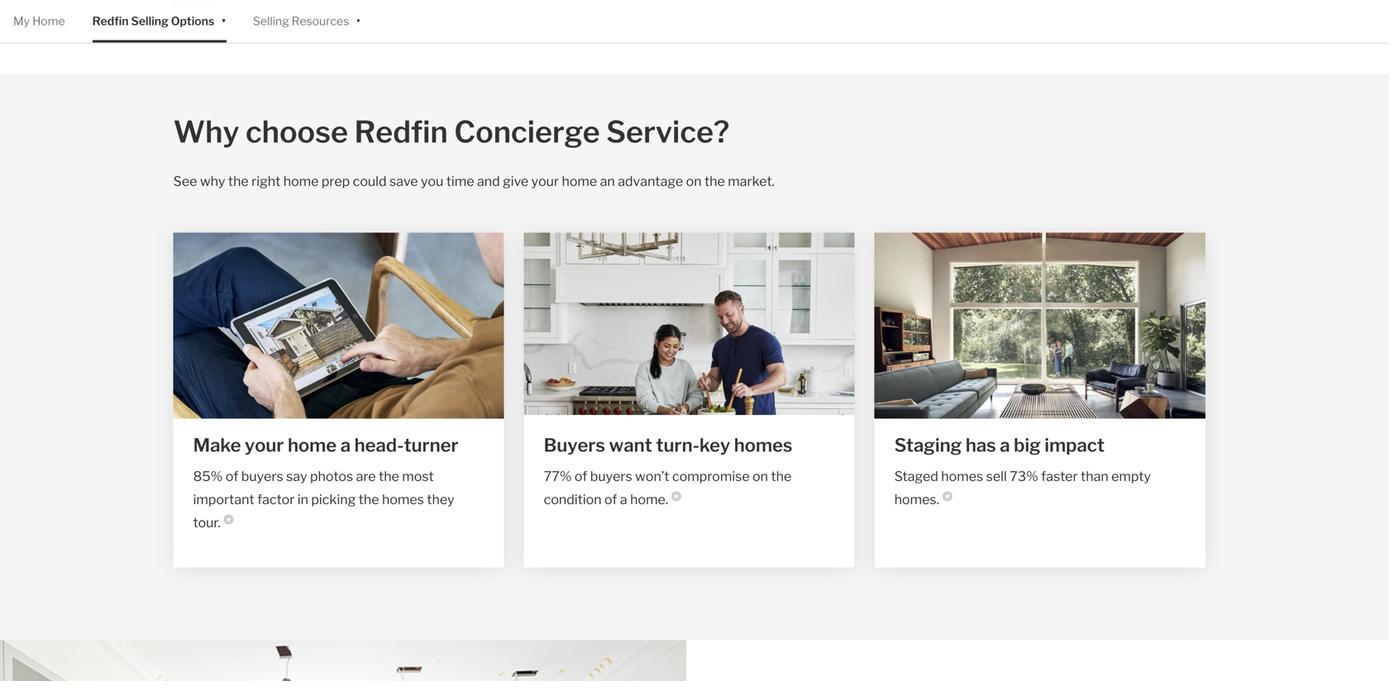 Task type: describe. For each thing, give the bounding box(es) containing it.
market.
[[728, 173, 775, 189]]

photos
[[310, 469, 353, 485]]

buyers for your
[[241, 469, 284, 485]]

could
[[353, 173, 387, 189]]

and
[[477, 173, 500, 189]]

the left the market.
[[705, 173, 725, 189]]

85%
[[193, 469, 223, 485]]

a inside 77% of buyers won't compromise on the condition of a home.
[[620, 492, 628, 508]]

head-
[[355, 434, 404, 457]]

concierge
[[454, 114, 600, 150]]

make your home a head-turner
[[193, 434, 459, 457]]

2 horizontal spatial of
[[605, 492, 618, 508]]

selling inside redfin selling options ▾
[[131, 14, 169, 28]]

homes inside staged homes sell 73% faster than empty homes.
[[942, 469, 984, 485]]

has
[[966, 434, 997, 457]]

you
[[421, 173, 444, 189]]

a modern home at sunset with a redfin listing sign image
[[0, 641, 687, 682]]

make
[[193, 434, 241, 457]]

important
[[193, 492, 255, 508]]

▾ inside selling resources ▾
[[356, 13, 361, 27]]

2 horizontal spatial a
[[1001, 434, 1011, 457]]

see why the right home prep could save you time and give your home an advantage on the market.
[[173, 173, 775, 189]]

give
[[503, 173, 529, 189]]

73%
[[1010, 469, 1039, 485]]

77%
[[544, 469, 572, 485]]

disclaimer image for make
[[224, 515, 234, 525]]

selling inside selling resources ▾
[[253, 14, 289, 28]]

man and woman preparing food in a modern kitchen image
[[524, 233, 855, 419]]

staging has a big impact link
[[895, 432, 1186, 459]]

home
[[32, 14, 65, 28]]

options
[[171, 14, 215, 28]]

redfin selling options link
[[92, 0, 215, 42]]

of for make
[[226, 469, 239, 485]]

buyers for want
[[591, 469, 633, 485]]

selling resources ▾
[[253, 13, 361, 28]]

condition
[[544, 492, 602, 508]]

choose
[[246, 114, 348, 150]]

see
[[173, 173, 197, 189]]

impact
[[1045, 434, 1105, 457]]

home left prep
[[284, 173, 319, 189]]

staging
[[895, 434, 962, 457]]

the right why
[[228, 173, 249, 189]]

advantage
[[618, 173, 684, 189]]

disclaimer image
[[672, 492, 682, 502]]

why choose redfin concierge service?
[[173, 114, 730, 150]]

1 horizontal spatial redfin
[[355, 114, 448, 150]]

buyers want turn-key homes
[[544, 434, 793, 457]]

an
[[600, 173, 615, 189]]

person looking at a home on a tablet image
[[173, 233, 504, 419]]

compromise
[[673, 469, 750, 485]]

staged homes sell 73% faster than empty homes.
[[895, 469, 1152, 508]]



Task type: vqa. For each thing, say whether or not it's contained in the screenshot.
question
no



Task type: locate. For each thing, give the bounding box(es) containing it.
turn-
[[656, 434, 700, 457]]

0 vertical spatial on
[[686, 173, 702, 189]]

won't
[[636, 469, 670, 485]]

buyers
[[544, 434, 606, 457]]

your right give
[[532, 173, 559, 189]]

home left an at left
[[562, 173, 598, 189]]

0 horizontal spatial of
[[226, 469, 239, 485]]

a
[[341, 434, 351, 457], [1001, 434, 1011, 457], [620, 492, 628, 508]]

a left big
[[1001, 434, 1011, 457]]

▾ right options
[[221, 13, 227, 27]]

selling left resources
[[253, 14, 289, 28]]

big
[[1015, 434, 1042, 457]]

85% of buyers say photos are the most important factor in picking the homes they tour.
[[193, 469, 455, 531]]

1 vertical spatial on
[[753, 469, 769, 485]]

of right 77%
[[575, 469, 588, 485]]

2 buyers from the left
[[591, 469, 633, 485]]

homes down most
[[382, 492, 424, 508]]

staging has a big impact
[[895, 434, 1105, 457]]

homes
[[735, 434, 793, 457], [942, 469, 984, 485], [382, 492, 424, 508]]

resources
[[292, 14, 349, 28]]

2 vertical spatial homes
[[382, 492, 424, 508]]

right
[[252, 173, 281, 189]]

buyers up factor
[[241, 469, 284, 485]]

your
[[532, 173, 559, 189], [245, 434, 284, 457]]

0 vertical spatial homes
[[735, 434, 793, 457]]

my home link
[[13, 0, 65, 42]]

1 horizontal spatial on
[[753, 469, 769, 485]]

homes left sell
[[942, 469, 984, 485]]

home inside 'link'
[[288, 434, 337, 457]]

1 horizontal spatial homes
[[735, 434, 793, 457]]

disclaimer image down important
[[224, 515, 234, 525]]

most
[[402, 469, 434, 485]]

1 horizontal spatial selling
[[253, 14, 289, 28]]

1 horizontal spatial ▾
[[356, 13, 361, 27]]

▾ inside redfin selling options ▾
[[221, 13, 227, 27]]

disclaimer image right homes.
[[943, 492, 953, 502]]

are
[[356, 469, 376, 485]]

disclaimer image for staging
[[943, 492, 953, 502]]

1 horizontal spatial your
[[532, 173, 559, 189]]

on right "compromise"
[[753, 469, 769, 485]]

1 vertical spatial your
[[245, 434, 284, 457]]

a left home. at the bottom left of page
[[620, 492, 628, 508]]

empty
[[1112, 469, 1152, 485]]

redfin
[[92, 14, 129, 28], [355, 114, 448, 150]]

than
[[1081, 469, 1109, 485]]

1 selling from the left
[[131, 14, 169, 28]]

1 buyers from the left
[[241, 469, 284, 485]]

disclaimer image
[[943, 492, 953, 502], [224, 515, 234, 525]]

my home
[[13, 14, 65, 28]]

my
[[13, 14, 30, 28]]

0 horizontal spatial disclaimer image
[[224, 515, 234, 525]]

the right are
[[379, 469, 399, 485]]

on inside 77% of buyers won't compromise on the condition of a home.
[[753, 469, 769, 485]]

homes.
[[895, 492, 940, 508]]

buyers inside 85% of buyers say photos are the most important factor in picking the homes they tour.
[[241, 469, 284, 485]]

0 horizontal spatial your
[[245, 434, 284, 457]]

▾
[[221, 13, 227, 27], [356, 13, 361, 27]]

faster
[[1042, 469, 1079, 485]]

2 horizontal spatial homes
[[942, 469, 984, 485]]

1 vertical spatial homes
[[942, 469, 984, 485]]

2 ▾ from the left
[[356, 13, 361, 27]]

0 vertical spatial redfin
[[92, 14, 129, 28]]

they
[[427, 492, 455, 508]]

buyers inside 77% of buyers won't compromise on the condition of a home.
[[591, 469, 633, 485]]

homes right key
[[735, 434, 793, 457]]

1 horizontal spatial buyers
[[591, 469, 633, 485]]

1 horizontal spatial disclaimer image
[[943, 492, 953, 502]]

home up say
[[288, 434, 337, 457]]

buyers down the want
[[591, 469, 633, 485]]

on
[[686, 173, 702, 189], [753, 469, 769, 485]]

why
[[200, 173, 225, 189]]

0 horizontal spatial selling
[[131, 14, 169, 28]]

home.
[[631, 492, 669, 508]]

redfin right "home"
[[92, 14, 129, 28]]

of
[[226, 469, 239, 485], [575, 469, 588, 485], [605, 492, 618, 508]]

why
[[173, 114, 239, 150]]

prep
[[322, 173, 350, 189]]

in
[[298, 492, 309, 508]]

make your home a head-turner link
[[193, 432, 485, 459]]

the right "compromise"
[[771, 469, 792, 485]]

0 horizontal spatial buyers
[[241, 469, 284, 485]]

sell
[[987, 469, 1008, 485]]

on right "advantage"
[[686, 173, 702, 189]]

your inside 'link'
[[245, 434, 284, 457]]

0 horizontal spatial ▾
[[221, 13, 227, 27]]

0 horizontal spatial on
[[686, 173, 702, 189]]

home
[[284, 173, 319, 189], [562, 173, 598, 189], [288, 434, 337, 457]]

the
[[228, 173, 249, 189], [705, 173, 725, 189], [379, 469, 399, 485], [771, 469, 792, 485], [359, 492, 379, 508]]

your right make
[[245, 434, 284, 457]]

selling resources link
[[253, 0, 349, 42]]

0 horizontal spatial homes
[[382, 492, 424, 508]]

selling
[[131, 14, 169, 28], [253, 14, 289, 28]]

77% of buyers won't compromise on the condition of a home.
[[544, 469, 792, 508]]

0 vertical spatial disclaimer image
[[943, 492, 953, 502]]

1 vertical spatial redfin
[[355, 114, 448, 150]]

0 vertical spatial your
[[532, 173, 559, 189]]

the down are
[[359, 492, 379, 508]]

of inside 85% of buyers say photos are the most important factor in picking the homes they tour.
[[226, 469, 239, 485]]

1 horizontal spatial a
[[620, 492, 628, 508]]

homes inside 85% of buyers say photos are the most important factor in picking the homes they tour.
[[382, 492, 424, 508]]

the inside 77% of buyers won't compromise on the condition of a home.
[[771, 469, 792, 485]]

redfin selling options ▾
[[92, 13, 227, 28]]

0 horizontal spatial a
[[341, 434, 351, 457]]

a inside 'link'
[[341, 434, 351, 457]]

1 vertical spatial disclaimer image
[[224, 515, 234, 525]]

say
[[286, 469, 307, 485]]

0 horizontal spatial redfin
[[92, 14, 129, 28]]

▾ right resources
[[356, 13, 361, 27]]

service?
[[607, 114, 730, 150]]

picking
[[311, 492, 356, 508]]

key
[[700, 434, 731, 457]]

save
[[390, 173, 418, 189]]

of right condition
[[605, 492, 618, 508]]

of right 85%
[[226, 469, 239, 485]]

selling left options
[[131, 14, 169, 28]]

redfin up 'save'
[[355, 114, 448, 150]]

of for buyers
[[575, 469, 588, 485]]

a left 'head-'
[[341, 434, 351, 457]]

tour.
[[193, 515, 221, 531]]

want
[[609, 434, 653, 457]]

1 horizontal spatial of
[[575, 469, 588, 485]]

factor
[[257, 492, 295, 508]]

1 ▾ from the left
[[221, 13, 227, 27]]

buyers
[[241, 469, 284, 485], [591, 469, 633, 485]]

2 selling from the left
[[253, 14, 289, 28]]

staged
[[895, 469, 939, 485]]

turner
[[404, 434, 459, 457]]

living room furnished with mid-century style furniture and decor image
[[875, 233, 1206, 419]]

buyers want turn-key homes link
[[544, 432, 835, 459]]

redfin inside redfin selling options ▾
[[92, 14, 129, 28]]

time
[[447, 173, 475, 189]]



